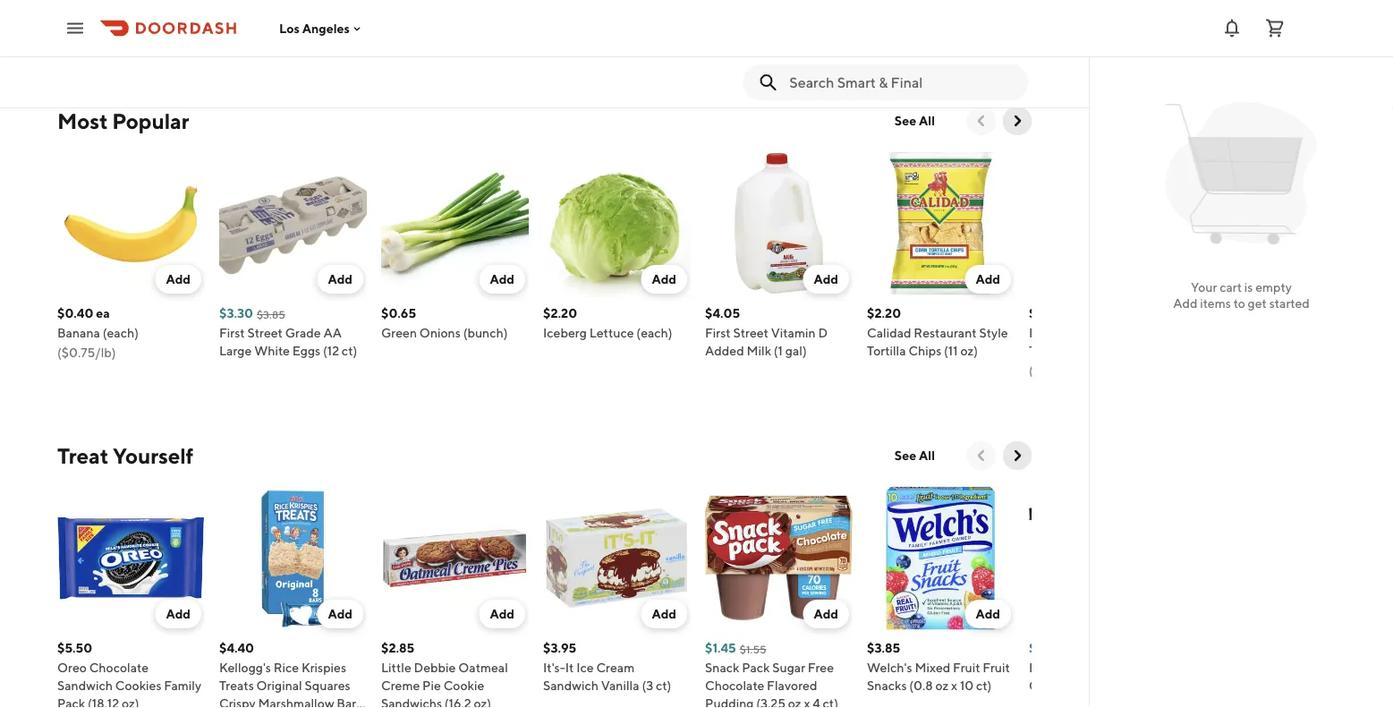 Task type: describe. For each thing, give the bounding box(es) containing it.
welch's mixed fruit fruit snacks (0.8 oz x 10 ct) image
[[867, 484, 1015, 632]]

under
[[68, 4, 113, 23]]

add for iceberg lettuce (each)
[[652, 272, 677, 286]]

add for first street vitamin d added milk (1 gal)
[[814, 272, 839, 286]]

vanilla
[[601, 678, 640, 693]]

orders
[[354, 4, 399, 23]]

cream inside "$3.95 it's-it ice cream sandwich vanilla (3 ct)"
[[597, 660, 635, 675]]

banana (each) image
[[57, 150, 205, 297]]

1 horizontal spatial cream
[[1029, 678, 1068, 693]]

add for it's-it ice cream sandwich vanilla (3 ct)
[[652, 607, 677, 621]]

green
[[381, 325, 417, 340]]

add for kellogg's rice krispies treats original squares crispy marshmallow ba
[[328, 607, 353, 621]]

$2.20 for $2.20 iceberg lettuce (each)
[[543, 306, 577, 320]]

ice inside "$3.95 it's-it ice cream sandwich vanilla (3 ct)"
[[577, 660, 594, 675]]

$2.85
[[381, 641, 415, 655]]

to inside under the weather? take 25% off health orders $35+, up to $12 off. code: healthy25. now - 12/1. terms apply.
[[68, 25, 83, 44]]

cookies inside $6.15 breyers oreo cookies & cream ice cream (1.5 qt)
[[1107, 660, 1154, 675]]

kellogg's rice krispies treats original squares crispy marshmallow bars (8 ct) image
[[219, 484, 367, 632]]

large
[[219, 343, 252, 358]]

creme
[[381, 678, 420, 693]]

(18.12
[[88, 696, 119, 708]]

cart
[[1220, 280, 1243, 295]]

take
[[212, 4, 246, 23]]

sandwich inside "$3.95 it's-it ice cream sandwich vanilla (3 ct)"
[[543, 678, 599, 693]]

oreo chocolate sandwich cookies family pack (18.12 oz) image
[[57, 484, 205, 632]]

little
[[381, 660, 412, 675]]

(11
[[945, 343, 958, 358]]

(each) for lettuce
[[637, 325, 673, 340]]

treat
[[57, 443, 109, 468]]

chocolate inside $5.50 oreo chocolate sandwich cookies family pack (18.12 oz)
[[89, 660, 149, 675]]

terms
[[362, 25, 405, 44]]

(bunch)
[[463, 325, 508, 340]]

rice
[[274, 660, 299, 675]]

see all for most popular
[[895, 113, 936, 128]]

it
[[566, 660, 574, 675]]

add for welch's mixed fruit fruit snacks (0.8 oz x 10 ct)
[[976, 607, 1001, 621]]

to inside your cart is empty add items to get started
[[1234, 296, 1246, 311]]

snacks
[[867, 678, 907, 693]]

up
[[444, 4, 462, 23]]

see all link for popular
[[884, 107, 946, 135]]

calidad restaurant style tortilla chips (11 oz) image
[[867, 150, 1015, 297]]

added
[[705, 343, 745, 358]]

$4.05 first street vitamin d added milk (1 gal)
[[705, 306, 828, 358]]

eggs
[[292, 343, 321, 358]]

tortilla
[[867, 343, 907, 358]]

ct) inside $3.85 welch's mixed fruit fruit snacks (0.8 oz x 10 ct)
[[977, 678, 992, 693]]

12/1.
[[327, 25, 359, 44]]

krispies
[[302, 660, 346, 675]]

next button of carousel image
[[1009, 447, 1027, 465]]

white
[[254, 343, 290, 358]]

oatmeal
[[459, 660, 508, 675]]

4
[[813, 696, 821, 708]]

pack inside $1.45 $1.55 snack pack sugar free chocolate flavored pudding (3.25 oz x 4 ct)
[[742, 660, 770, 675]]

chocolate inside $1.45 $1.55 snack pack sugar free chocolate flavored pudding (3.25 oz x 4 ct)
[[705, 678, 765, 693]]

10
[[960, 678, 974, 693]]

yourself
[[113, 443, 194, 468]]

$8.40
[[1029, 306, 1064, 320]]

chips
[[909, 343, 942, 358]]

vitamin
[[771, 325, 816, 340]]

all for most popular
[[919, 113, 936, 128]]

$4.40 kellogg's rice krispies treats original squares crispy marshmallow ba
[[219, 641, 362, 708]]

$6.15
[[1029, 641, 1061, 655]]

your cart is empty add items to get started
[[1174, 280, 1310, 311]]

$1.45 $1.55 snack pack sugar free chocolate flavored pudding (3.25 oz x 4 ct)
[[705, 641, 839, 708]]

first inside $8.40 per package first street chicken thighs (family pack) ($1.85/lb)
[[1029, 325, 1055, 340]]

open menu image
[[64, 17, 86, 39]]

2 fruit from the left
[[983, 660, 1011, 675]]

off
[[283, 4, 302, 23]]

lettuce
[[590, 325, 634, 340]]

the
[[116, 4, 140, 23]]

Search Smart & Final search field
[[790, 73, 1014, 92]]

-
[[318, 25, 325, 44]]

$3.30
[[219, 306, 253, 320]]

los angeles button
[[279, 21, 364, 36]]

$3.30 $3.85 first street grade aa large white eggs (12 ct)
[[219, 306, 357, 358]]

grade
[[285, 325, 321, 340]]

$4.40
[[219, 641, 254, 655]]

under the weather? take 25% off health orders $35+, up to $12 off. code: healthy25. now - 12/1. terms apply.
[[68, 4, 462, 44]]

ct) inside $3.30 $3.85 first street grade aa large white eggs (12 ct)
[[342, 343, 357, 358]]

angeles
[[302, 21, 350, 36]]

$3.85 inside $3.85 welch's mixed fruit fruit snacks (0.8 oz x 10 ct)
[[867, 641, 901, 655]]

kellogg's
[[219, 660, 271, 675]]

$3.85 welch's mixed fruit fruit snacks (0.8 oz x 10 ct)
[[867, 641, 1011, 693]]

$12
[[86, 25, 110, 44]]

d
[[819, 325, 828, 340]]

pudding
[[705, 696, 754, 708]]

package
[[1089, 306, 1138, 320]]

add for first street grade aa large white eggs (12 ct)
[[328, 272, 353, 286]]

your
[[1192, 280, 1218, 295]]

marshmallow
[[258, 696, 334, 708]]

oreo inside $5.50 oreo chocolate sandwich cookies family pack (18.12 oz)
[[57, 660, 87, 675]]

0 items, open order cart image
[[1265, 17, 1286, 39]]

weather?
[[143, 4, 210, 23]]

(12
[[323, 343, 339, 358]]

($1.85/lb)
[[1029, 363, 1085, 378]]

onions
[[420, 325, 461, 340]]

add for calidad restaurant style tortilla chips (11 oz)
[[976, 272, 1001, 286]]

oz inside $3.85 welch's mixed fruit fruit snacks (0.8 oz x 10 ct)
[[936, 678, 949, 693]]

$1.55
[[740, 643, 767, 655]]

ice inside $6.15 breyers oreo cookies & cream ice cream (1.5 qt)
[[1070, 678, 1088, 693]]

los angeles
[[279, 21, 350, 36]]

(3
[[642, 678, 654, 693]]

x inside $1.45 $1.55 snack pack sugar free chocolate flavored pudding (3.25 oz x 4 ct)
[[804, 696, 811, 708]]

$6.15 breyers oreo cookies & cream ice cream (1.5 qt)
[[1029, 641, 1170, 693]]

oz inside $1.45 $1.55 snack pack sugar free chocolate flavored pudding (3.25 oz x 4 ct)
[[788, 696, 802, 708]]

$0.40
[[57, 306, 93, 320]]

$2.20 for $2.20 calidad restaurant style tortilla chips (11 oz)
[[867, 306, 902, 320]]

(16.2
[[445, 696, 471, 708]]

(each) for banana
[[103, 325, 139, 340]]

started
[[1270, 296, 1310, 311]]

qt)
[[1153, 678, 1170, 693]]

add for banana (each)
[[166, 272, 191, 286]]

previous button of carousel image for yourself
[[973, 447, 991, 465]]

oz) inside $5.50 oreo chocolate sandwich cookies family pack (18.12 oz)
[[122, 696, 139, 708]]

empty retail cart image
[[1158, 90, 1326, 258]]

breyers
[[1029, 660, 1073, 675]]

style
[[980, 325, 1009, 340]]

thighs
[[1029, 343, 1067, 358]]



Task type: locate. For each thing, give the bounding box(es) containing it.
0 horizontal spatial (each)
[[103, 325, 139, 340]]

$2.20 calidad restaurant style tortilla chips (11 oz)
[[867, 306, 1009, 358]]

treat yourself
[[57, 443, 194, 468]]

oz down mixed
[[936, 678, 949, 693]]

sandwich down "it"
[[543, 678, 599, 693]]

2 $2.20 from the left
[[867, 306, 902, 320]]

1 horizontal spatial sandwich
[[543, 678, 599, 693]]

0 vertical spatial x
[[952, 678, 958, 693]]

ct) right (3
[[656, 678, 672, 693]]

cookies inside $5.50 oreo chocolate sandwich cookies family pack (18.12 oz)
[[115, 678, 162, 693]]

0 vertical spatial oz
[[936, 678, 949, 693]]

2 oreo from the left
[[1075, 660, 1105, 675]]

ct) inside "$3.95 it's-it ice cream sandwich vanilla (3 ct)"
[[656, 678, 672, 693]]

0 vertical spatial pack
[[742, 660, 770, 675]]

it's-it ice cream sandwich vanilla (3 ct) image
[[543, 484, 691, 632]]

1 vertical spatial pack
[[57, 696, 85, 708]]

$0.40 ea banana (each) ($0.75/lb)
[[57, 306, 139, 360]]

$3.95 it's-it ice cream sandwich vanilla (3 ct)
[[543, 641, 672, 693]]

most popular
[[57, 108, 189, 133]]

0 horizontal spatial chocolate
[[89, 660, 149, 675]]

street up milk
[[734, 325, 769, 340]]

pack
[[742, 660, 770, 675], [57, 696, 85, 708]]

(each) right lettuce
[[637, 325, 673, 340]]

1 horizontal spatial (each)
[[637, 325, 673, 340]]

add for little debbie oatmeal creme pie cookie sandwichs (16.2 oz)
[[490, 607, 515, 621]]

iceberg
[[543, 325, 587, 340]]

1 street from the left
[[247, 325, 283, 340]]

ct) right 10
[[977, 678, 992, 693]]

pie
[[423, 678, 441, 693]]

&
[[1156, 660, 1164, 675]]

treats
[[219, 678, 254, 693]]

ice
[[577, 660, 594, 675], [1070, 678, 1088, 693]]

crispy
[[219, 696, 256, 708]]

(family
[[1070, 343, 1111, 358]]

0 vertical spatial all
[[919, 113, 936, 128]]

1 all from the top
[[919, 113, 936, 128]]

1 vertical spatial $3.85
[[867, 641, 901, 655]]

street down per
[[1058, 325, 1093, 340]]

1 $2.20 from the left
[[543, 306, 577, 320]]

25%
[[249, 4, 280, 23]]

1 horizontal spatial street
[[734, 325, 769, 340]]

first up added in the right of the page
[[705, 325, 731, 340]]

0 vertical spatial to
[[68, 25, 83, 44]]

items
[[1201, 296, 1232, 311]]

3 first from the left
[[1029, 325, 1055, 340]]

little debbie oatmeal creme pie cookie sandwichs (16.2 oz) image
[[381, 484, 529, 632]]

(each) down ea
[[103, 325, 139, 340]]

oz) inside $2.85 little debbie oatmeal creme pie cookie sandwichs (16.2 oz)
[[474, 696, 492, 708]]

add button
[[155, 265, 201, 294], [155, 265, 201, 294], [317, 265, 363, 294], [317, 265, 363, 294], [479, 265, 525, 294], [479, 265, 525, 294], [641, 265, 688, 294], [641, 265, 688, 294], [803, 265, 850, 294], [803, 265, 850, 294], [965, 265, 1012, 294], [965, 265, 1012, 294], [155, 600, 201, 628], [155, 600, 201, 628], [317, 600, 363, 628], [317, 600, 363, 628], [479, 600, 525, 628], [479, 600, 525, 628], [641, 600, 688, 628], [641, 600, 688, 628], [803, 600, 850, 628], [803, 600, 850, 628], [965, 600, 1012, 628], [965, 600, 1012, 628]]

$2.20 inside $2.20 calidad restaurant style tortilla chips (11 oz)
[[867, 306, 902, 320]]

x left 4
[[804, 696, 811, 708]]

($0.75/lb)
[[57, 345, 116, 360]]

0 horizontal spatial oreo
[[57, 660, 87, 675]]

1 horizontal spatial to
[[1234, 296, 1246, 311]]

get
[[1248, 296, 1268, 311]]

cookie
[[444, 678, 485, 693]]

0 horizontal spatial oz
[[788, 696, 802, 708]]

calidad
[[867, 325, 912, 340]]

pack left (18.12
[[57, 696, 85, 708]]

ct) right 4
[[823, 696, 839, 708]]

is
[[1245, 280, 1254, 295]]

oz) right (11
[[961, 343, 979, 358]]

ea
[[96, 306, 110, 320]]

oz) right the (16.2
[[474, 696, 492, 708]]

oreo inside $6.15 breyers oreo cookies & cream ice cream (1.5 qt)
[[1075, 660, 1105, 675]]

1 vertical spatial ice
[[1070, 678, 1088, 693]]

1 horizontal spatial first
[[705, 325, 731, 340]]

2 horizontal spatial street
[[1058, 325, 1093, 340]]

pack inside $5.50 oreo chocolate sandwich cookies family pack (18.12 oz)
[[57, 696, 85, 708]]

see all for treat yourself
[[895, 448, 936, 463]]

original
[[257, 678, 302, 693]]

milk
[[747, 343, 772, 358]]

chicken
[[1095, 325, 1143, 340]]

$2.20 iceberg lettuce (each)
[[543, 306, 673, 340]]

1 horizontal spatial oz)
[[474, 696, 492, 708]]

iceberg lettuce (each) image
[[543, 150, 691, 297]]

chocolate up (18.12
[[89, 660, 149, 675]]

1 horizontal spatial oreo
[[1075, 660, 1105, 675]]

first street grade aa large white eggs (12 ct) image
[[219, 150, 367, 297]]

1 horizontal spatial oz
[[936, 678, 949, 693]]

sandwich inside $5.50 oreo chocolate sandwich cookies family pack (18.12 oz)
[[57, 678, 113, 693]]

0 horizontal spatial pack
[[57, 696, 85, 708]]

to left get
[[1234, 296, 1246, 311]]

most
[[57, 108, 108, 133]]

2 all from the top
[[919, 448, 936, 463]]

pack down $1.55 on the right bottom of the page
[[742, 660, 770, 675]]

mixed
[[915, 660, 951, 675]]

sandwich
[[57, 678, 113, 693], [543, 678, 599, 693]]

first
[[219, 325, 245, 340], [705, 325, 731, 340], [1029, 325, 1055, 340]]

1 vertical spatial see all link
[[884, 441, 946, 470]]

street inside $3.30 $3.85 first street grade aa large white eggs (12 ct)
[[247, 325, 283, 340]]

0 vertical spatial previous button of carousel image
[[973, 112, 991, 130]]

aa
[[324, 325, 342, 340]]

1 horizontal spatial fruit
[[983, 660, 1011, 675]]

cream down breyers
[[1029, 678, 1068, 693]]

sandwich up (18.12
[[57, 678, 113, 693]]

2 previous button of carousel image from the top
[[973, 447, 991, 465]]

$4.05
[[705, 306, 740, 320]]

0 horizontal spatial x
[[804, 696, 811, 708]]

1 vertical spatial chocolate
[[705, 678, 765, 693]]

1 first from the left
[[219, 325, 245, 340]]

1 vertical spatial all
[[919, 448, 936, 463]]

0 vertical spatial $3.85
[[257, 308, 285, 320]]

all for treat yourself
[[919, 448, 936, 463]]

see
[[895, 113, 917, 128], [895, 448, 917, 463]]

oreo
[[57, 660, 87, 675], [1075, 660, 1105, 675]]

previous button of carousel image left next button of carousel image
[[973, 447, 991, 465]]

(each) inside $2.20 iceberg lettuce (each)
[[637, 325, 673, 340]]

all
[[919, 113, 936, 128], [919, 448, 936, 463]]

cream up vanilla
[[597, 660, 635, 675]]

1 (each) from the left
[[103, 325, 139, 340]]

cookies up (18.12
[[115, 678, 162, 693]]

1 horizontal spatial ice
[[1070, 678, 1088, 693]]

to left $12
[[68, 25, 83, 44]]

fruit up 10
[[954, 660, 981, 675]]

free
[[808, 660, 834, 675]]

0 horizontal spatial $2.20
[[543, 306, 577, 320]]

see all link for yourself
[[884, 441, 946, 470]]

$0.65 green onions (bunch)
[[381, 306, 508, 340]]

1 see from the top
[[895, 113, 917, 128]]

oreo right breyers
[[1075, 660, 1105, 675]]

2 street from the left
[[734, 325, 769, 340]]

2 horizontal spatial cream
[[1090, 678, 1129, 693]]

pack)
[[1114, 343, 1146, 358]]

0 vertical spatial ice
[[577, 660, 594, 675]]

snack
[[705, 660, 740, 675]]

add for snack pack sugar free chocolate flavored pudding (3.25 oz x 4 ct)
[[814, 607, 839, 621]]

1 horizontal spatial cookies
[[1107, 660, 1154, 675]]

first inside $3.30 $3.85 first street grade aa large white eggs (12 ct)
[[219, 325, 245, 340]]

1 see all from the top
[[895, 113, 936, 128]]

0 horizontal spatial sandwich
[[57, 678, 113, 693]]

(3.25
[[757, 696, 786, 708]]

ice right "it"
[[577, 660, 594, 675]]

now
[[282, 25, 315, 44]]

0 vertical spatial see all
[[895, 113, 936, 128]]

street inside $4.05 first street vitamin d added milk (1 gal)
[[734, 325, 769, 340]]

1 vertical spatial see all
[[895, 448, 936, 463]]

2 see all link from the top
[[884, 441, 946, 470]]

0 vertical spatial see
[[895, 113, 917, 128]]

1 vertical spatial see
[[895, 448, 917, 463]]

1 vertical spatial x
[[804, 696, 811, 708]]

2 first from the left
[[705, 325, 731, 340]]

welch's
[[867, 660, 913, 675]]

$2.20 inside $2.20 iceberg lettuce (each)
[[543, 306, 577, 320]]

previous button of carousel image for popular
[[973, 112, 991, 130]]

add for oreo chocolate sandwich cookies family pack (18.12 oz)
[[166, 607, 191, 621]]

oz) right (18.12
[[122, 696, 139, 708]]

1 oreo from the left
[[57, 660, 87, 675]]

0 horizontal spatial to
[[68, 25, 83, 44]]

1 vertical spatial oz
[[788, 696, 802, 708]]

1 fruit from the left
[[954, 660, 981, 675]]

add for green onions (bunch)
[[490, 272, 515, 286]]

1 sandwich from the left
[[57, 678, 113, 693]]

2 see from the top
[[895, 448, 917, 463]]

1 vertical spatial previous button of carousel image
[[973, 447, 991, 465]]

$3.85 right $3.30
[[257, 308, 285, 320]]

2 (each) from the left
[[637, 325, 673, 340]]

0 vertical spatial see all link
[[884, 107, 946, 135]]

1 vertical spatial cookies
[[115, 678, 162, 693]]

1 previous button of carousel image from the top
[[973, 112, 991, 130]]

first street vitamin d added milk (1 gal) image
[[705, 150, 853, 297]]

0 vertical spatial cookies
[[1107, 660, 1154, 675]]

$3.85 up welch's
[[867, 641, 901, 655]]

fruit left breyers
[[983, 660, 1011, 675]]

0 vertical spatial chocolate
[[89, 660, 149, 675]]

x left 10
[[952, 678, 958, 693]]

notification bell image
[[1222, 17, 1243, 39]]

oz) inside $2.20 calidad restaurant style tortilla chips (11 oz)
[[961, 343, 979, 358]]

sandwichs
[[381, 696, 442, 708]]

x inside $3.85 welch's mixed fruit fruit snacks (0.8 oz x 10 ct)
[[952, 678, 958, 693]]

2 see all from the top
[[895, 448, 936, 463]]

0 horizontal spatial ice
[[577, 660, 594, 675]]

street up white
[[247, 325, 283, 340]]

first up large
[[219, 325, 245, 340]]

1 horizontal spatial pack
[[742, 660, 770, 675]]

see all link
[[884, 107, 946, 135], [884, 441, 946, 470]]

$35+,
[[402, 4, 441, 23]]

1 horizontal spatial $3.85
[[867, 641, 901, 655]]

add inside your cart is empty add items to get started
[[1174, 296, 1198, 311]]

street inside $8.40 per package first street chicken thighs (family pack) ($1.85/lb)
[[1058, 325, 1093, 340]]

restaurant
[[914, 325, 977, 340]]

cream left (1.5
[[1090, 678, 1129, 693]]

cream
[[597, 660, 635, 675], [1029, 678, 1068, 693], [1090, 678, 1129, 693]]

ct)
[[342, 343, 357, 358], [656, 678, 672, 693], [977, 678, 992, 693], [823, 696, 839, 708]]

1 horizontal spatial x
[[952, 678, 958, 693]]

oz down flavored
[[788, 696, 802, 708]]

banana
[[57, 325, 100, 340]]

0 horizontal spatial street
[[247, 325, 283, 340]]

3 street from the left
[[1058, 325, 1093, 340]]

ct) inside $1.45 $1.55 snack pack sugar free chocolate flavored pudding (3.25 oz x 4 ct)
[[823, 696, 839, 708]]

$2.20 up iceberg
[[543, 306, 577, 320]]

ct) right (12 on the left of page
[[342, 343, 357, 358]]

first up thighs
[[1029, 325, 1055, 340]]

2 horizontal spatial oz)
[[961, 343, 979, 358]]

squares
[[305, 678, 351, 693]]

cookies
[[1107, 660, 1154, 675], [115, 678, 162, 693]]

(0.8
[[910, 678, 933, 693]]

$5.50 oreo chocolate sandwich cookies family pack (18.12 oz)
[[57, 641, 201, 708]]

previous button of carousel image left next button of carousel icon
[[973, 112, 991, 130]]

oz
[[936, 678, 949, 693], [788, 696, 802, 708]]

oreo down $5.50
[[57, 660, 87, 675]]

0 horizontal spatial cookies
[[115, 678, 162, 693]]

$8.40 per package first street chicken thighs (family pack) ($1.85/lb)
[[1029, 306, 1146, 378]]

0 horizontal spatial $3.85
[[257, 308, 285, 320]]

health
[[305, 4, 351, 23]]

treat yourself link
[[57, 441, 194, 470]]

snack pack sugar free chocolate flavored pudding (3.25 oz x 4 ct) image
[[705, 484, 853, 632]]

2 horizontal spatial first
[[1029, 325, 1055, 340]]

add
[[166, 272, 191, 286], [328, 272, 353, 286], [490, 272, 515, 286], [652, 272, 677, 286], [814, 272, 839, 286], [976, 272, 1001, 286], [1174, 296, 1198, 311], [166, 607, 191, 621], [328, 607, 353, 621], [490, 607, 515, 621], [652, 607, 677, 621], [814, 607, 839, 621], [976, 607, 1001, 621]]

popular
[[112, 108, 189, 133]]

$2.85 little debbie oatmeal creme pie cookie sandwichs (16.2 oz)
[[381, 641, 508, 708]]

first inside $4.05 first street vitamin d added milk (1 gal)
[[705, 325, 731, 340]]

see for treat yourself
[[895, 448, 917, 463]]

$2.20 up calidad
[[867, 306, 902, 320]]

1 horizontal spatial chocolate
[[705, 678, 765, 693]]

1 horizontal spatial $2.20
[[867, 306, 902, 320]]

0 horizontal spatial fruit
[[954, 660, 981, 675]]

debbie
[[414, 660, 456, 675]]

0 horizontal spatial first
[[219, 325, 245, 340]]

oz)
[[961, 343, 979, 358], [122, 696, 139, 708], [474, 696, 492, 708]]

1 vertical spatial to
[[1234, 296, 1246, 311]]

$3.85 inside $3.30 $3.85 first street grade aa large white eggs (12 ct)
[[257, 308, 285, 320]]

gal)
[[786, 343, 807, 358]]

previous button of carousel image
[[973, 112, 991, 130], [973, 447, 991, 465]]

green onions (bunch) image
[[381, 150, 529, 297]]

0 horizontal spatial oz)
[[122, 696, 139, 708]]

off.
[[113, 25, 135, 44]]

most popular link
[[57, 107, 189, 135]]

ice down breyers
[[1070, 678, 1088, 693]]

2 sandwich from the left
[[543, 678, 599, 693]]

(each) inside $0.40 ea banana (each) ($0.75/lb)
[[103, 325, 139, 340]]

chocolate up pudding on the bottom of the page
[[705, 678, 765, 693]]

1 see all link from the top
[[884, 107, 946, 135]]

see for most popular
[[895, 113, 917, 128]]

cookies up (1.5
[[1107, 660, 1154, 675]]

0 horizontal spatial cream
[[597, 660, 635, 675]]

next button of carousel image
[[1009, 112, 1027, 130]]



Task type: vqa. For each thing, say whether or not it's contained in the screenshot.


